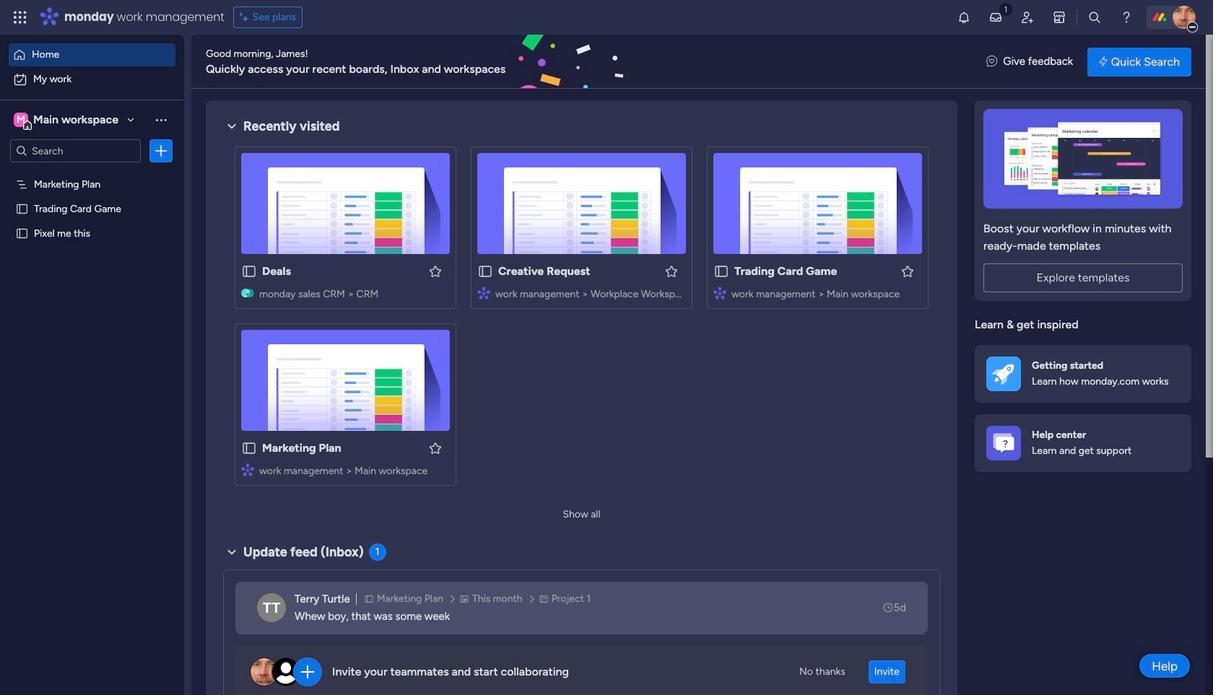 Task type: describe. For each thing, give the bounding box(es) containing it.
close update feed (inbox) image
[[223, 544, 241, 561]]

options image
[[154, 144, 168, 158]]

add to favorites image for 2nd public board icon from right
[[428, 264, 443, 278]]

invite members image
[[1021, 10, 1035, 25]]

see plans image
[[240, 9, 253, 25]]

help center element
[[975, 414, 1192, 472]]

notifications image
[[957, 10, 971, 25]]

workspace image
[[14, 112, 28, 128]]

search everything image
[[1088, 10, 1102, 25]]

help image
[[1120, 10, 1134, 25]]

terry turtle image
[[257, 594, 286, 623]]

v2 bolt switch image
[[1099, 54, 1108, 70]]

quick search results list box
[[223, 135, 940, 503]]

getting started element
[[975, 345, 1192, 403]]

workspace selection element
[[14, 111, 121, 130]]

add to favorites image for 2nd public board icon
[[665, 264, 679, 278]]

1 vertical spatial add to favorites image
[[428, 441, 443, 455]]

0 vertical spatial add to favorites image
[[901, 264, 915, 278]]



Task type: vqa. For each thing, say whether or not it's contained in the screenshot.
bottom James Peterson icon
no



Task type: locate. For each thing, give the bounding box(es) containing it.
workspace options image
[[154, 113, 168, 127]]

1 element
[[369, 544, 386, 561]]

1 horizontal spatial add to favorites image
[[901, 264, 915, 278]]

public board image
[[241, 264, 257, 280], [477, 264, 493, 280]]

public board image
[[15, 202, 29, 215], [15, 226, 29, 240], [714, 264, 730, 280], [241, 441, 257, 457]]

1 public board image from the left
[[241, 264, 257, 280]]

james peterson image
[[1173, 6, 1196, 29]]

add to favorites image
[[901, 264, 915, 278], [428, 441, 443, 455]]

select product image
[[13, 10, 27, 25]]

2 vertical spatial option
[[0, 171, 184, 174]]

1 add to favorites image from the left
[[428, 264, 443, 278]]

1 horizontal spatial public board image
[[477, 264, 493, 280]]

0 horizontal spatial public board image
[[241, 264, 257, 280]]

1 horizontal spatial add to favorites image
[[665, 264, 679, 278]]

0 horizontal spatial add to favorites image
[[428, 264, 443, 278]]

templates image image
[[988, 109, 1179, 209]]

2 public board image from the left
[[477, 264, 493, 280]]

add to favorites image
[[428, 264, 443, 278], [665, 264, 679, 278]]

v2 user feedback image
[[987, 54, 998, 70]]

0 vertical spatial option
[[9, 43, 176, 66]]

Search in workspace field
[[30, 143, 121, 159]]

update feed image
[[989, 10, 1003, 25]]

list box
[[0, 169, 184, 440]]

close recently visited image
[[223, 118, 241, 135]]

1 vertical spatial option
[[9, 68, 176, 91]]

2 add to favorites image from the left
[[665, 264, 679, 278]]

0 horizontal spatial add to favorites image
[[428, 441, 443, 455]]

option
[[9, 43, 176, 66], [9, 68, 176, 91], [0, 171, 184, 174]]

1 image
[[1000, 1, 1013, 17]]

monday marketplace image
[[1052, 10, 1067, 25]]



